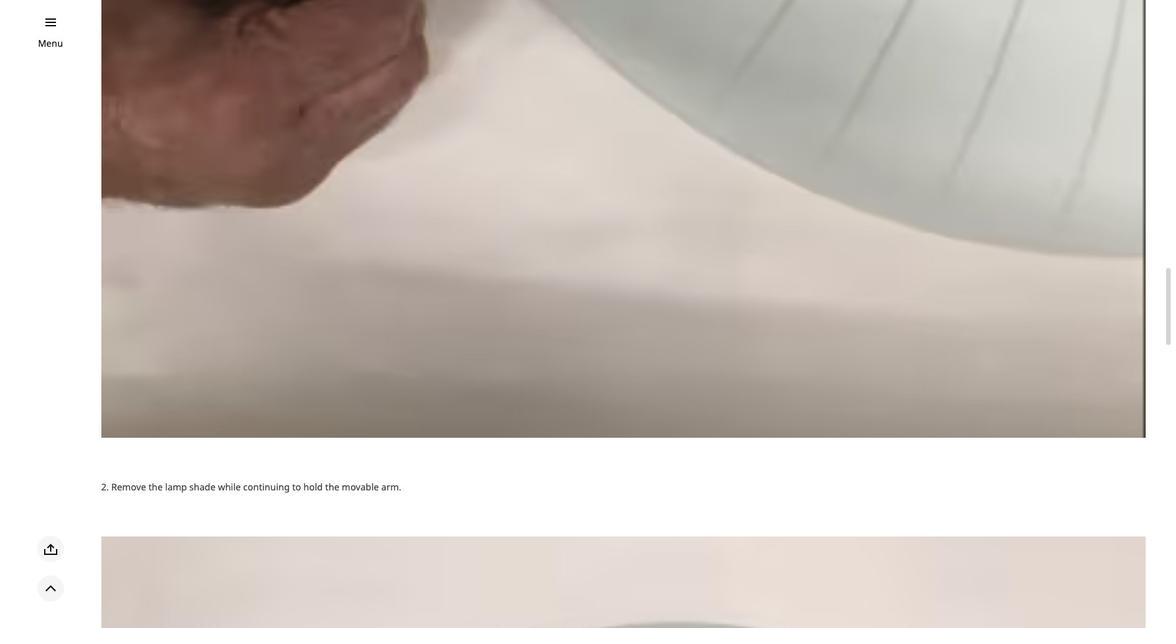 Task type: locate. For each thing, give the bounding box(es) containing it.
2. remove the lamp shade while continuing to hold the movable arm.
[[101, 481, 401, 493]]

0 horizontal spatial the
[[149, 481, 163, 493]]

remove
[[111, 481, 146, 493]]

to
[[292, 481, 301, 493]]

menu
[[38, 37, 63, 49]]

the right hold
[[325, 481, 339, 493]]

dismantling the calypso ceiling lamp image
[[101, 537, 1146, 628]]

2 the from the left
[[325, 481, 339, 493]]

arm.
[[381, 481, 401, 493]]

shade
[[189, 481, 216, 493]]

the left lamp
[[149, 481, 163, 493]]

removing removable arm from calypso image
[[101, 0, 1146, 438]]

while
[[218, 481, 241, 493]]

the
[[149, 481, 163, 493], [325, 481, 339, 493]]

1 horizontal spatial the
[[325, 481, 339, 493]]



Task type: describe. For each thing, give the bounding box(es) containing it.
continuing
[[243, 481, 290, 493]]

2.
[[101, 481, 109, 493]]

1 the from the left
[[149, 481, 163, 493]]

movable
[[342, 481, 379, 493]]

hold
[[303, 481, 323, 493]]

lamp
[[165, 481, 187, 493]]

menu button
[[38, 36, 63, 51]]



Task type: vqa. For each thing, say whether or not it's contained in the screenshot.
Menu button
yes



